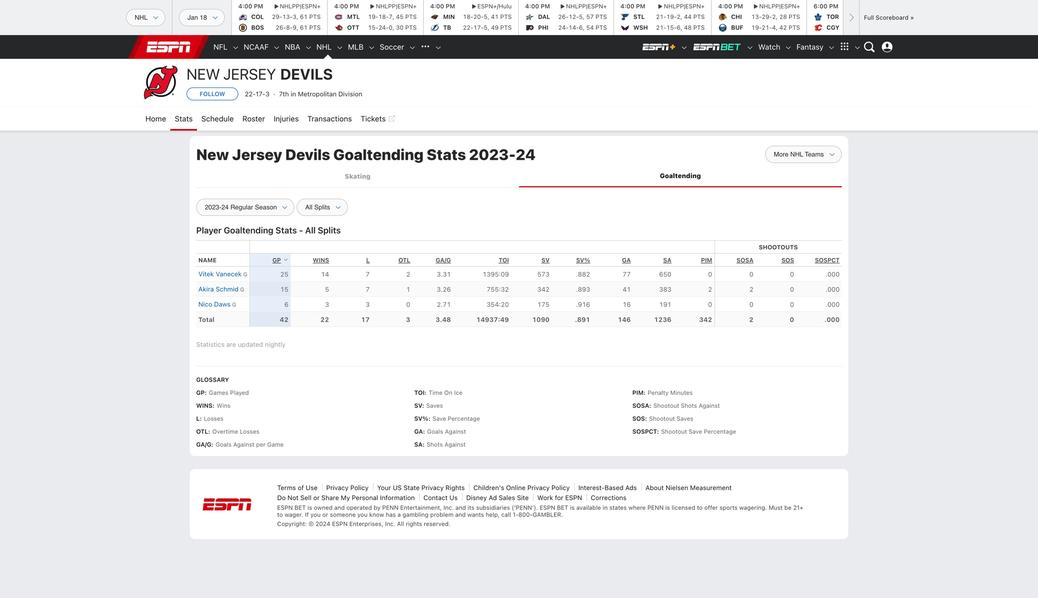 Task type: locate. For each thing, give the bounding box(es) containing it.
sv up 573
[[542, 257, 550, 264]]

18- for cgy
[[858, 24, 869, 31]]

2 is from the left
[[570, 504, 575, 512]]

pm for mtl
[[350, 3, 359, 10]]

©
[[309, 521, 314, 528]]

0 horizontal spatial 6,
[[579, 24, 585, 31]]

pts for 21-13-8, 50 pts
[[885, 13, 897, 20]]

1 6, from the left
[[579, 24, 585, 31]]

goals down overtime
[[216, 441, 232, 448]]

sos down shootouts
[[782, 257, 795, 264]]

new up follow
[[187, 65, 220, 83]]

5 nhlpp|espn+ from the left
[[760, 3, 801, 10]]

: down l : losses
[[208, 428, 210, 435]]

17
[[361, 316, 370, 324]]

gambling
[[403, 512, 429, 519]]

4 4:00 pm from the left
[[526, 3, 550, 10]]

stats
[[175, 114, 193, 123], [427, 146, 466, 163], [276, 225, 297, 236]]

privacy policy
[[326, 484, 369, 492]]

1 horizontal spatial 42
[[780, 24, 787, 31]]

new jersey devils
[[187, 65, 333, 83]]

0 vertical spatial or
[[313, 494, 320, 502]]

: for otl
[[208, 428, 210, 435]]

5, left 57
[[579, 13, 585, 20]]

2 pm from the left
[[350, 3, 359, 10]]

espn down do
[[277, 504, 293, 512]]

watch image
[[785, 44, 793, 51]]

tab list containing goaltending
[[196, 165, 842, 188]]

g
[[243, 272, 247, 278], [240, 287, 244, 293], [232, 302, 236, 308]]

schmid
[[216, 286, 239, 293]]

soccer link
[[376, 35, 409, 59]]

1 horizontal spatial 13-
[[752, 13, 762, 20]]

pts for 26-8-9, 61 pts
[[309, 24, 321, 31]]

pts right 49 at the top of page
[[501, 24, 512, 31]]

4:00 pm for dal
[[526, 3, 550, 10]]

1 pm from the left
[[254, 3, 263, 10]]

1 horizontal spatial sv%
[[576, 257, 591, 264]]

0 horizontal spatial goals
[[216, 441, 232, 448]]

2 vertical spatial shootout
[[661, 428, 687, 435]]

5 pm from the left
[[636, 3, 646, 10]]

0 horizontal spatial losses
[[204, 415, 224, 422]]

l for l
[[366, 257, 370, 264]]

0 vertical spatial 61
[[300, 13, 308, 20]]

jersey inside standings page main content
[[232, 146, 282, 163]]

2, left 28
[[773, 13, 778, 20]]

sosa
[[737, 257, 754, 264], [633, 403, 650, 410]]

0 vertical spatial sos
[[782, 257, 795, 264]]

rights
[[406, 521, 422, 528]]

755:32
[[487, 286, 509, 293]]

6 4:00 pm from the left
[[719, 3, 744, 10]]

4:00
[[238, 3, 252, 10], [334, 3, 348, 10], [430, 3, 444, 10], [526, 3, 539, 10], [621, 3, 635, 10], [719, 3, 733, 10]]

where
[[629, 504, 646, 512]]

g right vanecek
[[243, 272, 247, 278]]

pim for pim : penalty minutes
[[633, 390, 644, 397]]

against up sospct : shootout save percentage
[[699, 403, 720, 410]]

devils for new jersey devils goaltending stats 2023-24
[[285, 146, 330, 163]]

devils inside standings page main content
[[285, 146, 330, 163]]

you right if
[[311, 512, 321, 519]]

: for sv
[[422, 403, 424, 410]]

nico daws link
[[199, 301, 231, 308]]

1 horizontal spatial sos
[[782, 257, 795, 264]]

1-
[[513, 512, 519, 519]]

0 horizontal spatial 29-
[[272, 13, 283, 20]]

rights
[[446, 484, 465, 492]]

goals for goals against
[[427, 428, 443, 435]]

fantasy image
[[828, 44, 836, 51]]

6 4:00 from the left
[[719, 3, 733, 10]]

entertainment,
[[400, 504, 442, 512]]

1 horizontal spatial l
[[366, 257, 370, 264]]

24-
[[379, 24, 389, 31], [559, 24, 569, 31]]

1 vertical spatial pim
[[633, 390, 644, 397]]

13- up "8-"
[[282, 13, 293, 20]]

if
[[305, 512, 309, 519]]

0 horizontal spatial wins
[[196, 403, 213, 410]]

7 for 2
[[366, 271, 370, 278]]

ga link
[[623, 257, 631, 264]]

1 horizontal spatial save
[[689, 428, 703, 435]]

losses down wins : wins
[[204, 415, 224, 422]]

1 you from the left
[[311, 512, 321, 519]]

is left licensed
[[666, 504, 670, 512]]

: for sv%
[[429, 415, 431, 422]]

0 vertical spatial 42
[[780, 24, 787, 31]]

1 7 from the top
[[366, 271, 370, 278]]

standings page main content
[[190, 136, 849, 461]]

espn bet image
[[693, 43, 743, 51]]

bet
[[295, 504, 306, 512], [557, 504, 569, 512]]

tickets link
[[357, 107, 400, 131]]

1 horizontal spatial sv
[[542, 257, 550, 264]]

pm up min
[[446, 3, 455, 10]]

9,
[[293, 24, 298, 31]]

0 vertical spatial 26-
[[559, 13, 569, 20]]

0 horizontal spatial bet
[[295, 504, 306, 512]]

1 horizontal spatial inc.
[[444, 504, 454, 512]]

do
[[277, 494, 286, 502]]

0 horizontal spatial 22-
[[245, 90, 256, 98]]

g for vitek vanecek
[[243, 272, 247, 278]]

ncaaf
[[244, 42, 269, 51]]

espn bet image
[[747, 44, 754, 51]]

0 horizontal spatial or
[[313, 494, 320, 502]]

gp for gp
[[273, 257, 281, 264]]

sospct down sos : shootout saves
[[633, 428, 657, 435]]

losses up the ga/g : goals against per game
[[240, 428, 260, 435]]

0 vertical spatial 17-
[[474, 24, 484, 31]]

sospct for sospct
[[815, 257, 840, 264]]

1 horizontal spatial sa
[[664, 257, 672, 264]]

disney
[[467, 494, 487, 502]]

3 13- from the left
[[858, 13, 869, 20]]

1 vertical spatial inc.
[[385, 521, 396, 528]]

pim left the penalty
[[633, 390, 644, 397]]

shootout for shootout save percentage
[[661, 428, 687, 435]]

1 horizontal spatial sospct
[[815, 257, 840, 264]]

g inside akira schmid g
[[240, 287, 244, 293]]

injuries
[[274, 114, 299, 123]]

0 horizontal spatial 19-
[[368, 13, 379, 20]]

g for akira schmid
[[240, 287, 244, 293]]

pm for chi
[[734, 3, 744, 10]]

1 horizontal spatial goaltending
[[333, 146, 424, 163]]

about nielsen measurement do not sell or share my personal information
[[277, 484, 732, 502]]

0 vertical spatial wins
[[313, 257, 329, 264]]

2 4:00 pm from the left
[[334, 3, 359, 10]]

1 horizontal spatial ga/g
[[436, 257, 451, 264]]

29- left 3,
[[272, 13, 283, 20]]

42 inside standings page main content
[[280, 316, 289, 324]]

24- down 7,
[[379, 24, 389, 31]]

342 right 1236 at the bottom of the page
[[700, 316, 713, 324]]

soccer image
[[409, 44, 416, 51]]

4:00 up mtl
[[334, 3, 348, 10]]

sos
[[782, 257, 795, 264], [633, 415, 645, 422]]

penn
[[382, 504, 399, 512], [648, 504, 664, 512]]

policy up 'work for espn'
[[552, 484, 570, 492]]

.000 for 191
[[826, 301, 840, 309]]

2023-
[[469, 146, 516, 163]]

1 horizontal spatial penn
[[648, 504, 664, 512]]

pts right 54
[[596, 24, 607, 31]]

0 horizontal spatial policy
[[351, 484, 369, 492]]

devils for new jersey devils
[[280, 65, 333, 83]]

my
[[341, 494, 350, 502]]

2 29- from the left
[[762, 13, 773, 20]]

pm up dal at the right top
[[541, 3, 550, 10]]

19- for buf
[[752, 24, 762, 31]]

0 horizontal spatial otl
[[196, 428, 208, 435]]

pts for 19-18-7, 45 pts
[[406, 13, 417, 20]]

tor
[[827, 13, 840, 20]]

by
[[374, 504, 381, 512]]

0 vertical spatial devils
[[280, 65, 333, 83]]

otl for otl : overtime losses
[[196, 428, 208, 435]]

: for pim
[[644, 390, 646, 397]]

nhlpp|espn+ up 28
[[760, 3, 801, 10]]

ott
[[347, 24, 360, 31]]

saves down time
[[427, 403, 443, 410]]

toi
[[499, 257, 509, 264], [415, 390, 425, 397]]

save up ga : goals against
[[433, 415, 446, 422]]

jersey up 22-17-3
[[223, 65, 276, 83]]

2 6, from the left
[[677, 24, 683, 31]]

pm up the col
[[254, 3, 263, 10]]

pts right 28
[[789, 13, 801, 20]]

1 horizontal spatial pim
[[702, 257, 713, 264]]

corrections link
[[591, 494, 627, 502]]

1 24- from the left
[[379, 24, 389, 31]]

personal
[[352, 494, 378, 502]]

all right -
[[305, 225, 316, 236]]

l left the otl link
[[366, 257, 370, 264]]

14937:49
[[477, 316, 509, 324]]

mlb link
[[344, 35, 368, 59]]

: for ga
[[423, 428, 425, 435]]

: down sos : shootout saves
[[657, 428, 659, 435]]

2 2, from the left
[[773, 13, 778, 20]]

29- up 4,
[[762, 13, 773, 20]]

0 horizontal spatial in
[[291, 90, 296, 98]]

devils image
[[141, 63, 180, 102]]

4 pm from the left
[[541, 3, 550, 10]]

otl for otl
[[399, 257, 411, 264]]

nhlpp|espn+ up the 44
[[664, 3, 705, 10]]

0 horizontal spatial sos
[[633, 415, 645, 422]]

sos down pim : penalty minutes
[[633, 415, 645, 422]]

1 horizontal spatial shots
[[681, 403, 698, 410]]

1 horizontal spatial toi
[[499, 257, 509, 264]]

your us state privacy rights link
[[377, 484, 465, 492]]

use
[[306, 484, 318, 492]]

354:20
[[487, 301, 509, 309]]

sv% up .882
[[576, 257, 591, 264]]

ga for ga : goals against
[[415, 428, 423, 435]]

1 29- from the left
[[272, 13, 283, 20]]

4:00 pm for stl
[[621, 3, 646, 10]]

0 horizontal spatial gp
[[196, 390, 205, 397]]

7 pm from the left
[[830, 3, 839, 10]]

21- up espn+ image
[[656, 24, 667, 31]]

nhlpp|espn+ up 29-13-3, 61 pts
[[280, 3, 321, 10]]

5 4:00 pm from the left
[[621, 3, 646, 10]]

61 right '9,'
[[300, 24, 308, 31]]

sv% for sv% : save percentage
[[415, 415, 429, 422]]

pts for 19-21-4, 42 pts
[[789, 24, 801, 31]]

goals up sa : shots against
[[427, 428, 443, 435]]

1 vertical spatial gp
[[196, 390, 205, 397]]

2 horizontal spatial 18-
[[858, 24, 869, 31]]

sv down toi : time on ice
[[415, 403, 422, 410]]

-
[[299, 225, 303, 236]]

2,
[[677, 13, 683, 20], [773, 13, 778, 20]]

sv%
[[576, 257, 591, 264], [415, 415, 429, 422]]

privacy up contact
[[422, 484, 444, 492]]

1 61 from the top
[[300, 13, 308, 20]]

22- for 22-17-5, 49 pts
[[463, 24, 474, 31]]

otl down l : losses
[[196, 428, 208, 435]]

pts right 50
[[885, 13, 897, 20]]

more espn image
[[837, 39, 853, 55], [854, 44, 862, 51]]

goaltending inside "tab list"
[[660, 172, 701, 179]]

devils down injuries link
[[285, 146, 330, 163]]

pts for 21-19-2, 44 pts
[[694, 13, 705, 20]]

24- down 12-
[[559, 24, 569, 31]]

44
[[684, 13, 692, 20]]

new down schedule 'link'
[[196, 146, 229, 163]]

all inside espn bet is owned and operated by penn entertainment, inc. and its subsidiaries ('penn'). espn bet is available in states where penn is licensed to offer sports wagering. must be 21+ to wager. if you or someone you know has a gambling problem and wants help, call 1-800-gambler. copyright: © 2024 espn enterprises, inc. all rights reserved.
[[397, 521, 404, 528]]

0 horizontal spatial 15-
[[368, 24, 379, 31]]

21- for cgy
[[848, 24, 858, 31]]

.000
[[826, 271, 840, 278], [826, 286, 840, 293], [826, 301, 840, 309], [825, 316, 840, 324]]

1 horizontal spatial or
[[323, 512, 328, 519]]

21- for wsh
[[656, 24, 667, 31]]

stats left -
[[276, 225, 297, 236]]

sospct right sos link
[[815, 257, 840, 264]]

your us state privacy rights
[[377, 484, 465, 492]]

6 pm from the left
[[734, 3, 744, 10]]

26- left '9,'
[[276, 24, 286, 31]]

0 horizontal spatial 41
[[491, 13, 499, 20]]

akira schmid g
[[199, 286, 244, 293]]

pts right '9,'
[[309, 24, 321, 31]]

2 61 from the top
[[300, 24, 308, 31]]

pts for 22-17-5, 49 pts
[[501, 24, 512, 31]]

pts for 21-18-5, 47 pts
[[885, 24, 897, 31]]

1 vertical spatial all
[[397, 521, 404, 528]]

2 horizontal spatial goaltending
[[660, 172, 701, 179]]

: for sosa
[[650, 403, 652, 410]]

shootout down sos : shootout saves
[[661, 428, 687, 435]]

4:00 for mtl
[[334, 3, 348, 10]]

0 horizontal spatial percentage
[[448, 415, 480, 422]]

24-14-6, 54 pts
[[559, 24, 607, 31]]

: left the penalty
[[644, 390, 646, 397]]

0 vertical spatial shots
[[681, 403, 698, 410]]

share
[[322, 494, 339, 502]]

1 vertical spatial jersey
[[232, 146, 282, 163]]

1 horizontal spatial ga
[[623, 257, 631, 264]]

4 4:00 from the left
[[526, 3, 539, 10]]

2 horizontal spatial 19-
[[752, 24, 762, 31]]

g inside nico daws g
[[232, 302, 236, 308]]

ga
[[623, 257, 631, 264], [415, 428, 423, 435]]

more espn image down 21-18-5, 47 pts
[[854, 44, 862, 51]]

1 horizontal spatial percentage
[[704, 428, 737, 435]]

2 4:00 from the left
[[334, 3, 348, 10]]

: for sospct
[[657, 428, 659, 435]]

0 vertical spatial pim
[[702, 257, 713, 264]]

13- for 4:00 pm
[[282, 13, 293, 20]]

21- left the full
[[848, 13, 858, 20]]

.882
[[576, 271, 591, 278]]

1 4:00 from the left
[[238, 3, 252, 10]]

statistics are updated nightly
[[196, 341, 286, 348]]

are
[[227, 341, 236, 348]]

transactions link
[[303, 107, 357, 131]]

nba image
[[305, 44, 312, 51]]

1 4:00 pm from the left
[[238, 3, 263, 10]]

2 policy from the left
[[552, 484, 570, 492]]

percentage down sosa : shootout shots against
[[704, 428, 737, 435]]

1 vertical spatial 42
[[280, 316, 289, 324]]

1 horizontal spatial in
[[603, 504, 608, 512]]

0 horizontal spatial 42
[[280, 316, 289, 324]]

:
[[205, 390, 207, 397], [425, 390, 427, 397], [644, 390, 646, 397], [213, 403, 215, 410], [422, 403, 424, 410], [650, 403, 652, 410], [200, 415, 202, 422], [429, 415, 431, 422], [645, 415, 647, 422], [208, 428, 210, 435], [423, 428, 425, 435], [657, 428, 659, 435], [212, 441, 214, 448], [423, 441, 425, 448]]

4 nhlpp|espn+ from the left
[[664, 3, 705, 10]]

0 horizontal spatial sosa
[[633, 403, 650, 410]]

4:00 for dal
[[526, 3, 539, 10]]

more espn image right fantasy icon
[[837, 39, 853, 55]]

sa up "650"
[[664, 257, 672, 264]]

devils up metropolitan
[[280, 65, 333, 83]]

new for new jersey devils goaltending stats 2023-24
[[196, 146, 229, 163]]

5 4:00 from the left
[[621, 3, 635, 10]]

mlb image
[[368, 44, 376, 51]]

41 down espn+ hulu
[[491, 13, 499, 20]]

5, for 12-
[[579, 13, 585, 20]]

: for sa
[[423, 441, 425, 448]]

external link image
[[388, 112, 396, 125]]

time
[[429, 390, 443, 397]]

0 vertical spatial 7
[[366, 271, 370, 278]]

transactions
[[308, 114, 352, 123]]

shots down minutes at the bottom right
[[681, 403, 698, 410]]

4:00 pm up chi
[[719, 3, 744, 10]]

vitek vanecek link
[[199, 270, 242, 278]]

2 privacy from the left
[[422, 484, 444, 492]]

pts right 57
[[596, 13, 607, 20]]

g inside vitek vanecek g
[[243, 272, 247, 278]]

0 vertical spatial l
[[366, 257, 370, 264]]

in right 7th
[[291, 90, 296, 98]]

disney ad sales site link
[[467, 494, 529, 502]]

pts right 45
[[406, 13, 417, 20]]

1 bet from the left
[[295, 504, 306, 512]]

2 nhlpp|espn+ from the left
[[376, 3, 417, 10]]

0 vertical spatial in
[[291, 90, 296, 98]]

ga/g up 3.31
[[436, 257, 451, 264]]

work for espn
[[538, 494, 583, 502]]

5, left 49 at the top of page
[[484, 24, 490, 31]]

3 4:00 pm from the left
[[430, 3, 455, 10]]

wagering.
[[740, 504, 767, 512]]

0 vertical spatial saves
[[427, 403, 443, 410]]

4,
[[773, 24, 778, 31]]

0 vertical spatial ga/g
[[436, 257, 451, 264]]

is down sell
[[308, 504, 312, 512]]

0 horizontal spatial sv%
[[415, 415, 429, 422]]

3 privacy from the left
[[528, 484, 550, 492]]

against down ga : goals against
[[445, 441, 466, 448]]

sa down ga : goals against
[[415, 441, 423, 448]]

1 is from the left
[[308, 504, 312, 512]]

ga up sa : shots against
[[415, 428, 423, 435]]

percentage down ice
[[448, 415, 480, 422]]

contact us link
[[424, 494, 458, 502]]

pts for 24-14-6, 54 pts
[[596, 24, 607, 31]]

4:00 pm up dal at the right top
[[526, 3, 550, 10]]

someone
[[330, 512, 356, 519]]

espn+ hulu
[[478, 3, 512, 10]]

1 vertical spatial ga
[[415, 428, 423, 435]]

1 horizontal spatial losses
[[240, 428, 260, 435]]

or inside about nielsen measurement do not sell or share my personal information
[[313, 494, 320, 502]]

stats left 2023-
[[427, 146, 466, 163]]

1 vertical spatial or
[[323, 512, 328, 519]]

saves up sospct : shootout save percentage
[[677, 415, 694, 422]]

1 horizontal spatial 15-
[[667, 24, 677, 31]]

1 2, from the left
[[677, 13, 683, 20]]

stl
[[634, 13, 645, 20]]

3 is from the left
[[666, 504, 670, 512]]

1 horizontal spatial 6,
[[677, 24, 683, 31]]

1 horizontal spatial more espn image
[[854, 44, 862, 51]]

0 vertical spatial sv
[[542, 257, 550, 264]]

sosa for sosa
[[737, 257, 754, 264]]

gp link
[[273, 257, 289, 264]]

pts right 48
[[694, 24, 705, 31]]

19- left 7,
[[368, 13, 379, 20]]

26- up 14-
[[559, 13, 569, 20]]

follow
[[200, 90, 225, 97]]

page footer region
[[190, 466, 849, 544]]

1 horizontal spatial 22-
[[463, 24, 474, 31]]

0 vertical spatial stats
[[175, 114, 193, 123]]

17- for 3
[[256, 90, 266, 98]]

l down wins : wins
[[196, 415, 200, 422]]

1 vertical spatial g
[[240, 287, 244, 293]]

wins up l : losses
[[196, 403, 213, 410]]

contact
[[424, 494, 448, 502]]

tab list inside standings page main content
[[196, 165, 842, 188]]

in inside espn bet is owned and operated by penn entertainment, inc. and its subsidiaries ('penn'). espn bet is available in states where penn is licensed to offer sports wagering. must be 21+ to wager. if you or someone you know has a gambling problem and wants help, call 1-800-gambler. copyright: © 2024 espn enterprises, inc. all rights reserved.
[[603, 504, 608, 512]]

pm up tor
[[830, 3, 839, 10]]

1 13- from the left
[[282, 13, 293, 20]]

22- for 22-17-3
[[245, 90, 256, 98]]

0 vertical spatial goals
[[427, 428, 443, 435]]

espn+ image
[[642, 43, 677, 51]]

injuries link
[[270, 107, 303, 131]]

0 vertical spatial goaltending
[[333, 146, 424, 163]]

1 policy from the left
[[351, 484, 369, 492]]

17- for 5,
[[474, 24, 484, 31]]

26- for 8-
[[276, 24, 286, 31]]

sosa link
[[737, 257, 754, 264]]

28
[[780, 13, 787, 20]]

2 7 from the top
[[366, 286, 370, 293]]

15- down '21-19-2, 44 pts'
[[667, 24, 677, 31]]

ga/g down l : losses
[[196, 441, 212, 448]]

1 horizontal spatial is
[[570, 504, 575, 512]]

shootout for shootout shots against
[[654, 403, 680, 410]]

bos
[[251, 24, 264, 31]]

3 4:00 from the left
[[430, 3, 444, 10]]

0 horizontal spatial 17-
[[256, 90, 266, 98]]

.000 for 383
[[826, 286, 840, 293]]

pts right the 44
[[694, 13, 705, 20]]

15- left 0,
[[368, 24, 379, 31]]

roster link
[[238, 107, 270, 131]]

0 vertical spatial sv%
[[576, 257, 591, 264]]

5, for 20-
[[484, 13, 490, 20]]

cgy
[[827, 24, 840, 31]]

1 horizontal spatial stats
[[276, 225, 297, 236]]

interest-based ads link
[[579, 484, 637, 492]]

shootout up sos : shootout saves
[[654, 403, 680, 410]]

policy up personal
[[351, 484, 369, 492]]

0 horizontal spatial pim
[[633, 390, 644, 397]]

nhl image
[[336, 44, 344, 51]]

4:00 up chi
[[719, 3, 733, 10]]

3 pm from the left
[[446, 3, 455, 10]]

nhlpp|espn+ for 61
[[280, 3, 321, 10]]

41 down "77"
[[623, 286, 631, 293]]

1 vertical spatial toi
[[415, 390, 425, 397]]

: down the penalty
[[650, 403, 652, 410]]

0 horizontal spatial ga
[[415, 428, 423, 435]]

0 vertical spatial shootout
[[654, 403, 680, 410]]

0 vertical spatial losses
[[204, 415, 224, 422]]

wins
[[217, 403, 231, 410]]

save down sosa : shootout shots against
[[689, 428, 703, 435]]

sos for sos
[[782, 257, 795, 264]]

tab list
[[196, 165, 842, 188]]

against for ga : goals against
[[445, 428, 466, 435]]

2 vertical spatial stats
[[276, 225, 297, 236]]

0 horizontal spatial 2,
[[677, 13, 683, 20]]

bet down sell
[[295, 504, 306, 512]]

otl link
[[399, 257, 411, 264]]

0 horizontal spatial 18-
[[379, 13, 389, 20]]

new inside standings page main content
[[196, 146, 229, 163]]

nba
[[285, 42, 300, 51]]

1 nhlpp|espn+ from the left
[[280, 3, 321, 10]]

tickets
[[361, 114, 386, 123]]

total
[[199, 316, 215, 324]]

phi
[[538, 24, 549, 31]]

wager.
[[285, 512, 303, 519]]

pts for 21-15-6, 48 pts
[[694, 24, 705, 31]]

shootout for shootout saves
[[650, 415, 675, 422]]

3 nhlpp|espn+ from the left
[[566, 3, 607, 10]]

pts right the "30"
[[406, 24, 417, 31]]

19-21-4, 42 pts
[[752, 24, 801, 31]]

or up 2024
[[323, 512, 328, 519]]

pts down full scoreboard »
[[885, 24, 897, 31]]

1 vertical spatial in
[[603, 504, 608, 512]]



Task type: describe. For each thing, give the bounding box(es) containing it.
3 left 7th
[[266, 90, 270, 98]]

ga/g for ga/g
[[436, 257, 451, 264]]

l for l : losses
[[196, 415, 200, 422]]

573
[[538, 271, 550, 278]]

interest-
[[579, 484, 605, 492]]

4:00 pm for col
[[238, 3, 263, 10]]

2, for 29-
[[773, 13, 778, 20]]

subsidiaries
[[476, 504, 510, 512]]

its
[[468, 504, 475, 512]]

pts for 26-12-5, 57 pts
[[596, 13, 607, 20]]

ncaaf link
[[240, 35, 273, 59]]

26- for 12-
[[559, 13, 569, 20]]

21-19-2, 44 pts
[[656, 13, 705, 20]]

.000 for 650
[[826, 271, 840, 278]]

1 horizontal spatial saves
[[677, 415, 694, 422]]

player goaltending stats - all splits
[[196, 225, 341, 236]]

.000 for 1236
[[825, 316, 840, 324]]

reserved.
[[424, 521, 451, 528]]

6, for 15-
[[677, 24, 683, 31]]

espn down work
[[540, 504, 556, 512]]

22-17-5, 49 pts
[[463, 24, 512, 31]]

all inside standings page main content
[[305, 225, 316, 236]]

1 privacy from the left
[[326, 484, 349, 492]]

650
[[660, 271, 672, 278]]

19- for mtl
[[368, 13, 379, 20]]

watch
[[759, 42, 781, 51]]

50
[[876, 13, 884, 20]]

sos link
[[782, 257, 795, 264]]

states
[[610, 504, 627, 512]]

operated
[[347, 504, 372, 512]]

3.26
[[437, 286, 451, 293]]

game
[[267, 441, 284, 448]]

nfl link
[[209, 35, 232, 59]]

children's
[[474, 484, 505, 492]]

terms of use
[[277, 484, 318, 492]]

3 down 5
[[325, 301, 329, 309]]

2, for 19-
[[677, 13, 683, 20]]

13-29-2, 28 pts
[[752, 13, 801, 20]]

4:00 for min
[[430, 3, 444, 10]]

l : losses
[[196, 415, 224, 422]]

sv for sv : saves
[[415, 403, 422, 410]]

: for sos
[[645, 415, 647, 422]]

home
[[146, 114, 166, 123]]

5
[[325, 286, 329, 293]]

nico daws g
[[199, 301, 236, 308]]

pts for 18-20-5, 41 pts
[[501, 13, 512, 20]]

2 24- from the left
[[559, 24, 569, 31]]

ga : goals against
[[415, 428, 466, 435]]

problem
[[431, 512, 454, 519]]

toi for toi : time on ice
[[415, 390, 425, 397]]

jersey for new jersey devils goaltending stats 2023-24
[[232, 146, 282, 163]]

: for wins
[[213, 403, 215, 410]]

profile management image
[[882, 42, 893, 52]]

more sports image
[[435, 44, 442, 51]]

fantasy link
[[793, 35, 828, 59]]

0 horizontal spatial save
[[433, 415, 446, 422]]

14
[[321, 271, 329, 278]]

updated
[[238, 341, 263, 348]]

based
[[605, 484, 624, 492]]

13- for 6:00 pm
[[858, 13, 869, 20]]

.916
[[576, 301, 591, 309]]

g for nico daws
[[232, 302, 236, 308]]

22
[[321, 316, 329, 324]]

terms
[[277, 484, 296, 492]]

skating
[[345, 172, 371, 180]]

nhlpp|espn+ for 45
[[376, 3, 417, 10]]

espn right for
[[566, 494, 583, 502]]

goals for goals against per game
[[216, 441, 232, 448]]

8,
[[869, 13, 874, 20]]

4:00 for col
[[238, 3, 252, 10]]

21- down 13-29-2, 28 pts
[[762, 24, 773, 31]]

fantasy
[[797, 42, 824, 51]]

: for ga/g
[[212, 441, 214, 448]]

.891
[[575, 316, 591, 324]]

about nielsen measurement link
[[646, 484, 732, 492]]

5, for 18-
[[869, 24, 874, 31]]

1 horizontal spatial 19-
[[667, 13, 677, 20]]

21- for tor
[[848, 13, 858, 20]]

2 15- from the left
[[667, 24, 677, 31]]

nightly
[[265, 341, 286, 348]]

sospct for sospct : shootout save percentage
[[633, 428, 657, 435]]

terms of use link
[[277, 484, 318, 492]]

ga for ga
[[623, 257, 631, 264]]

espn down someone
[[332, 521, 348, 528]]

2 horizontal spatial stats
[[427, 146, 466, 163]]

47
[[876, 24, 884, 31]]

2 bet from the left
[[557, 504, 569, 512]]

nhl link
[[312, 35, 336, 59]]

: for l
[[200, 415, 202, 422]]

1 vertical spatial losses
[[240, 428, 260, 435]]

1 penn from the left
[[382, 504, 399, 512]]

wsh
[[634, 24, 648, 31]]

pts for 13-29-2, 28 pts
[[789, 13, 801, 20]]

15
[[280, 286, 289, 293]]

pts for 29-13-3, 61 pts
[[309, 13, 321, 20]]

daws
[[214, 301, 231, 308]]

nhlpp|espn+ for 44
[[664, 3, 705, 10]]

pim : penalty minutes
[[633, 390, 693, 397]]

21- for stl
[[656, 13, 667, 20]]

1 vertical spatial shots
[[427, 441, 443, 448]]

26-12-5, 57 pts
[[559, 13, 607, 20]]

sv for sv
[[542, 257, 550, 264]]

pm for stl
[[636, 3, 646, 10]]

3.48
[[436, 316, 451, 324]]

metropolitan
[[298, 90, 337, 98]]

0 vertical spatial 41
[[491, 13, 499, 20]]

your
[[377, 484, 391, 492]]

ncaaf image
[[273, 44, 281, 51]]

61 for 9,
[[300, 24, 308, 31]]

pim link
[[702, 257, 713, 264]]

2 13- from the left
[[752, 13, 762, 20]]

or inside espn bet is owned and operated by penn entertainment, inc. and its subsidiaries ('penn'). espn bet is available in states where penn is licensed to offer sports wagering. must be 21+ to wager. if you or someone you know has a gambling problem and wants help, call 1-800-gambler. copyright: © 2024 espn enterprises, inc. all rights reserved.
[[323, 512, 328, 519]]

3 up 17
[[366, 301, 370, 309]]

wants
[[468, 512, 484, 519]]

0 vertical spatial 342
[[538, 286, 550, 293]]

sv% for sv%
[[576, 257, 591, 264]]

sports
[[720, 504, 738, 512]]

espn plus image
[[681, 44, 689, 51]]

pim for pim
[[702, 257, 713, 264]]

against for sa : shots against
[[445, 441, 466, 448]]

espn more sports home page image
[[417, 39, 434, 55]]

1 vertical spatial 342
[[700, 316, 713, 324]]

.893
[[576, 286, 591, 293]]

57
[[587, 13, 594, 20]]

2024
[[316, 521, 331, 528]]

1 vertical spatial save
[[689, 428, 703, 435]]

wins for wins : wins
[[196, 403, 213, 410]]

nhlpp|espn+ for 28
[[760, 3, 801, 10]]

legal footer navigation element
[[273, 482, 823, 528]]

54
[[587, 24, 594, 31]]

sosa for sosa : shootout shots against
[[633, 403, 650, 410]]

site
[[517, 494, 529, 502]]

sospct : shootout save percentage
[[633, 428, 737, 435]]

corrections
[[591, 494, 627, 502]]

5, for 17-
[[484, 24, 490, 31]]

4:00 pm for chi
[[719, 3, 744, 10]]

6, for 14-
[[579, 24, 585, 31]]

0 horizontal spatial to
[[277, 512, 283, 519]]

nhlpp|espn+ for 57
[[566, 3, 607, 10]]

0 horizontal spatial more espn image
[[837, 39, 853, 55]]

2 penn from the left
[[648, 504, 664, 512]]

6:00 pm
[[814, 3, 839, 10]]

espn image
[[203, 499, 251, 511]]

: for gp
[[205, 390, 207, 397]]

pm for dal
[[541, 3, 550, 10]]

48
[[684, 24, 692, 31]]

division
[[339, 90, 363, 98]]

full scoreboard »
[[865, 14, 915, 21]]

games
[[209, 390, 229, 397]]

41 inside standings page main content
[[623, 286, 631, 293]]

sa for sa
[[664, 257, 672, 264]]

2 you from the left
[[358, 512, 368, 519]]

enterprises,
[[350, 521, 384, 528]]

gp for gp : games played
[[196, 390, 205, 397]]

1 vertical spatial percentage
[[704, 428, 737, 435]]

('penn').
[[512, 504, 538, 512]]

us
[[393, 484, 402, 492]]

0 horizontal spatial goaltending
[[224, 225, 274, 236]]

0 horizontal spatial saves
[[427, 403, 443, 410]]

61 for 3,
[[300, 13, 308, 20]]

global navigation element
[[141, 35, 897, 59]]

online
[[506, 484, 526, 492]]

49
[[491, 24, 499, 31]]

1 horizontal spatial 18-
[[463, 13, 474, 20]]

state
[[404, 484, 420, 492]]

wins : wins
[[196, 403, 231, 410]]

0 vertical spatial percentage
[[448, 415, 480, 422]]

pts for 15-24-0, 30 pts
[[406, 24, 417, 31]]

new for new jersey devils
[[187, 65, 220, 83]]

175
[[538, 301, 550, 309]]

pm for min
[[446, 3, 455, 10]]

jersey for new jersey devils
[[223, 65, 276, 83]]

nfl image
[[232, 44, 240, 51]]

wins for wins
[[313, 257, 329, 264]]

full scoreboard » link
[[860, 0, 919, 35]]

pm for tor
[[830, 3, 839, 10]]

1 15- from the left
[[368, 24, 379, 31]]

ga/g for ga/g : goals against per game
[[196, 441, 212, 448]]

pm for col
[[254, 3, 263, 10]]

skating link
[[196, 166, 519, 186]]

4:00 for chi
[[719, 3, 733, 10]]

1 horizontal spatial to
[[697, 504, 703, 512]]

for
[[555, 494, 564, 502]]

ice
[[454, 390, 463, 397]]

0 horizontal spatial inc.
[[385, 521, 396, 528]]

3 down 1
[[406, 316, 411, 324]]

sa for sa : shots against
[[415, 441, 423, 448]]

min
[[443, 13, 455, 20]]

sa link
[[664, 257, 672, 264]]



Task type: vqa. For each thing, say whether or not it's contained in the screenshot.
: corresponding to SV
yes



